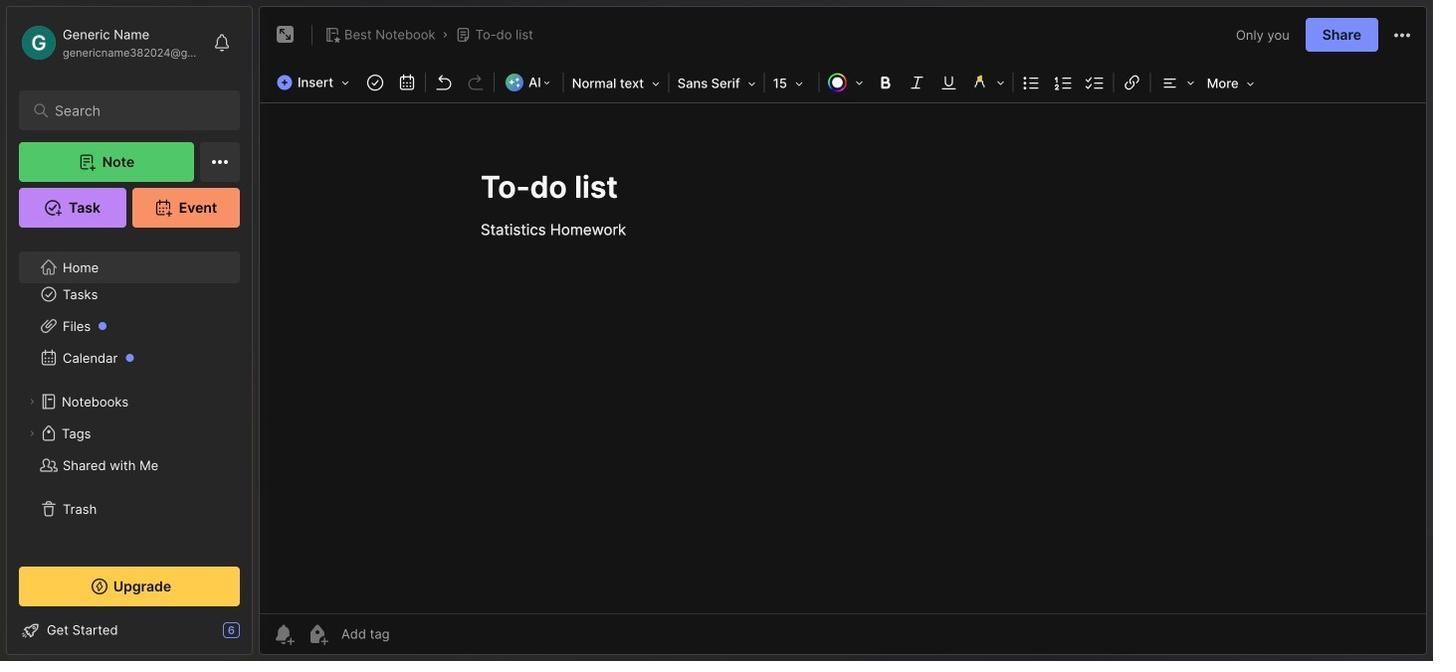 Task type: vqa. For each thing, say whether or not it's contained in the screenshot.
More actions field
yes



Task type: locate. For each thing, give the bounding box(es) containing it.
numbered list image
[[1050, 69, 1078, 97]]

Insert field
[[272, 69, 359, 97]]

tree
[[7, 215, 252, 549]]

Note Editor text field
[[260, 103, 1426, 614]]

Heading level field
[[566, 70, 667, 98]]

Help and Learning task checklist field
[[7, 615, 252, 647]]

More field
[[1201, 70, 1261, 98]]

Add tag field
[[339, 626, 489, 643]]

None search field
[[55, 99, 213, 122]]

underline image
[[935, 69, 963, 97]]

More actions field
[[1390, 22, 1414, 47]]

italic image
[[903, 69, 931, 97]]

Font family field
[[672, 70, 762, 98]]

more actions image
[[1390, 23, 1414, 47]]

task image
[[361, 69, 389, 97]]

Alignment field
[[1153, 69, 1201, 97]]



Task type: describe. For each thing, give the bounding box(es) containing it.
add a reminder image
[[272, 623, 296, 647]]

insert link image
[[1118, 69, 1146, 97]]

expand note image
[[274, 23, 298, 47]]

tree inside main element
[[7, 215, 252, 549]]

Account field
[[19, 23, 203, 63]]

expand tags image
[[26, 428, 38, 440]]

click to collapse image
[[251, 625, 266, 649]]

main element
[[0, 0, 259, 662]]

Font size field
[[767, 70, 817, 98]]

bold image
[[872, 69, 899, 97]]

Search text field
[[55, 102, 213, 120]]

Font color field
[[822, 69, 870, 97]]

undo image
[[430, 69, 458, 97]]

expand notebooks image
[[26, 396, 38, 408]]

none search field inside main element
[[55, 99, 213, 122]]

calendar event image
[[393, 69, 421, 97]]

Highlight field
[[965, 69, 1011, 97]]

checklist image
[[1082, 69, 1109, 97]]

note window element
[[259, 6, 1427, 661]]

add tag image
[[306, 623, 329, 647]]

bulleted list image
[[1018, 69, 1046, 97]]



